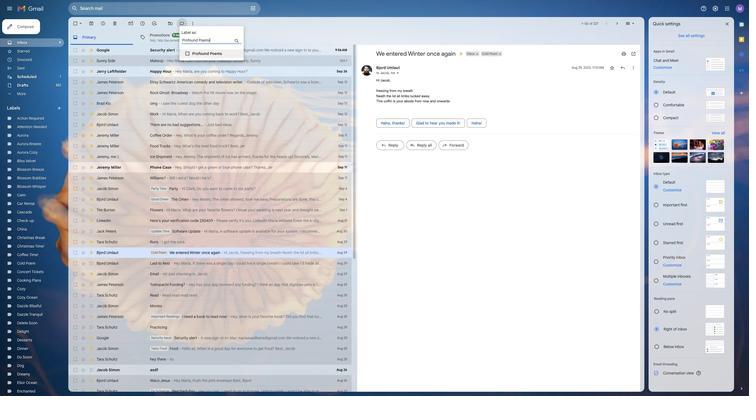 Task type: describe. For each thing, give the bounding box(es) containing it.
tasty food food - hello all, when is a good day for everyone to get food? best, jacob
[[151, 347, 295, 352]]

your right has
[[203, 283, 211, 288]]

hi right work
[[162, 112, 166, 117]]

5 row from the top
[[68, 88, 352, 98]]

blossom for blossom bubbles
[[17, 176, 31, 181]]

delight
[[17, 330, 29, 335]]

sep 1
[[340, 208, 347, 212]]

is right pets
[[313, 283, 316, 288]]

hey left has
[[189, 283, 195, 288]]

christmas for christmas break
[[17, 236, 34, 241]]

is inside freezing from my breath neath the lid all limbs tucked away this coffin is your abode from now and onwards
[[393, 99, 396, 103]]

aug inside cell
[[572, 66, 578, 70]]

enchanted link
[[17, 390, 35, 394]]

maria, up no
[[167, 112, 177, 117]]

from down the convenience.
[[384, 251, 392, 256]]

settings image
[[712, 5, 719, 12]]

ocean for elixir ocean
[[26, 381, 37, 386]]

1 vertical spatial a
[[220, 229, 222, 234]]

add to tasks image
[[152, 21, 157, 26]]

1 app from the left
[[212, 283, 218, 288]]

i right will
[[176, 176, 177, 181]]

0 vertical spatial once
[[427, 50, 440, 57]]

dazzle blissful
[[17, 304, 41, 309]]

hi down the software
[[224, 251, 227, 256]]

14 row from the top
[[68, 184, 352, 194]]

Label-as menu open text field
[[182, 37, 252, 44]]

runs
[[150, 240, 158, 245]]

bliss velvet
[[17, 159, 36, 164]]

hey down waco jesus - hey maria, push the pink envelope best, bjord
[[199, 390, 205, 394]]

available
[[256, 229, 271, 234]]

food inside tasty food food - hello all, when is a good day for everyone to get food? best, jacob
[[160, 347, 167, 351]]

0 vertical spatial that
[[282, 283, 288, 288]]

could for thought
[[320, 208, 329, 213]]

you left want
[[203, 187, 209, 191]]

sep 11 for jer
[[338, 144, 347, 148]]

cold poem link
[[17, 261, 35, 266]]

the left best
[[195, 144, 200, 149]]

bliss
[[17, 159, 25, 164]]

television
[[216, 80, 232, 85]]

is right update
[[252, 229, 255, 234]]

12 for work - hi maria, when are you coming back to work? best, jacob
[[344, 112, 347, 116]]

from up glad
[[415, 99, 422, 103]]

1 default from the top
[[663, 90, 676, 95]]

this left with
[[344, 208, 350, 213]]

display density element
[[654, 80, 725, 84]]

in.
[[192, 272, 196, 277]]

email threading element
[[654, 363, 725, 367]]

your right here's
[[162, 219, 169, 223]]

tara for runs
[[97, 240, 104, 245]]

europe.
[[247, 390, 260, 394]]

convenience.
[[370, 229, 393, 234]]

won't
[[288, 390, 297, 394]]

do inside "row"
[[197, 187, 202, 191]]

dazzle for dazzle blissful
[[17, 304, 28, 309]]

do inside labels 'navigation'
[[17, 355, 22, 360]]

ideas
[[223, 123, 232, 127]]

8 aug 28 from the top
[[337, 358, 347, 362]]

aug 29 for runs - i got the runs.
[[337, 240, 347, 244]]

aug 26 for waco jesus
[[337, 379, 347, 383]]

your left system.
[[277, 229, 285, 234]]

here's your verification code 230409 -
[[150, 219, 217, 223]]

2 sign- from the left
[[295, 48, 304, 53]]

12 for there are no bad suggestions... - just bad ideas
[[344, 123, 347, 127]]

2 29 from the top
[[344, 251, 347, 255]]

leftfielder
[[107, 69, 127, 74]]

1 vertical spatial it
[[326, 390, 328, 394]]

google for 9:56 am
[[97, 48, 110, 53]]

11 for blue
[[345, 166, 347, 170]]

concert tickets link
[[17, 270, 44, 275]]

1 horizontal spatial omen
[[179, 197, 189, 202]]

0 vertical spatial it
[[341, 229, 343, 234]]

onwards inside "row"
[[408, 251, 423, 256]]

envelope
[[217, 379, 232, 384]]

freezing inside "row"
[[240, 251, 254, 256]]

aurora for aurora cozy
[[17, 150, 28, 155]]

1 vertical spatial alert
[[189, 336, 197, 341]]

coffee order - hey, what is your coffee order? regards, jeremy
[[150, 133, 258, 138]]

search mail image
[[70, 4, 80, 13]]

12 row from the top
[[68, 162, 352, 173]]

pink
[[209, 379, 216, 384]]

1 horizontal spatial when
[[197, 347, 207, 352]]

customize for multiple inboxes
[[663, 282, 682, 287]]

27 row from the top
[[68, 323, 352, 333]]

new inside tab
[[176, 33, 182, 37]]

china link
[[17, 227, 27, 232]]

24 row from the top
[[68, 291, 352, 301]]

yelp
[[157, 38, 163, 42]]

advanced search options image
[[248, 3, 258, 14]]

the left hit
[[204, 91, 209, 95]]

5
[[59, 41, 61, 45]]

21 row from the top
[[68, 258, 366, 269]]

5 schultz from the top
[[105, 390, 118, 394]]

take
[[292, 261, 299, 266]]

the right got
[[170, 240, 176, 245]]

1 happy from the left
[[150, 69, 162, 74]]

2 horizontal spatial in
[[662, 49, 665, 53]]

9 row from the top
[[68, 130, 352, 141]]

poem for cold poem button
[[490, 52, 498, 56]]

jeremy miller for food trucks
[[97, 144, 119, 149]]

2 bad from the left
[[215, 123, 222, 127]]

delete image
[[112, 21, 117, 26]]

bjord umlaut for 13th "row" from the bottom of the we entered winter once again main content
[[97, 261, 119, 266]]

are for when
[[189, 112, 194, 117]]

best, right the convenience.
[[394, 229, 402, 234]]

11 for jeremy
[[345, 134, 347, 138]]

maria, down can
[[183, 69, 193, 74]]

1 left with
[[346, 208, 347, 212]]

all inside freezing from my breath neath the lid all limbs tucked away this coffin is your abode from now and onwards
[[397, 94, 400, 98]]

5 james peterson from the top
[[97, 315, 124, 320]]

there
[[150, 123, 160, 127]]

1 left 50
[[582, 21, 583, 26]]

jacob, inside "row"
[[228, 251, 240, 256]]

tara for hey there
[[97, 358, 104, 362]]

22 row from the top
[[68, 269, 352, 280]]

hey, left what
[[231, 315, 238, 320]]

sep for will i am's? would i be's?
[[338, 176, 344, 180]]

first for important first
[[681, 203, 688, 208]]

1 mac from the left
[[208, 48, 215, 53]]

important for important readings i need a book to read now! - hey, what is your favorite book? did you find that book from tiktok?
[[151, 315, 165, 319]]

rental
[[24, 202, 35, 206]]

discuss
[[330, 208, 343, 213]]

2 horizontal spatial need
[[421, 48, 430, 53]]

aug 28 for 9th "row" from the bottom
[[337, 304, 347, 308]]

i left know
[[236, 208, 237, 213]]

your down earliest
[[364, 251, 372, 256]]

jerry
[[97, 69, 106, 74]]

1 13 from the top
[[344, 80, 347, 84]]

i left be's?
[[200, 176, 201, 181]]

maria, left push
[[181, 379, 192, 384]]

flowers
[[150, 208, 163, 213]]

5 tara schultz from the top
[[97, 390, 118, 394]]

row containing jeremy
[[68, 152, 352, 162]]

i left live
[[234, 261, 235, 266]]

required
[[29, 116, 44, 121]]

1 vertical spatial day
[[227, 261, 234, 266]]

1 horizontal spatial jacob,
[[381, 79, 391, 83]]

ghost:
[[159, 91, 170, 95]]

2 sunny from the left
[[250, 58, 261, 63]]

352
[[56, 83, 61, 87]]

your left coffee
[[197, 133, 205, 138]]

i left won't
[[286, 390, 287, 394]]

0 horizontal spatial coffin
[[350, 251, 359, 256]]

neath inside "row"
[[282, 251, 293, 256]]

hey right hour on the top left of page
[[175, 69, 182, 74]]

11 for jer
[[345, 144, 347, 148]]

the left pink on the bottom left
[[202, 379, 208, 384]]

inbox type
[[654, 172, 670, 176]]

25 row from the top
[[68, 301, 352, 312]]

blossom bubbles
[[17, 176, 46, 181]]

0 horizontal spatial in
[[199, 48, 202, 53]]

hour?
[[237, 69, 248, 74]]

maria, down the 230409
[[209, 229, 219, 234]]

show details image
[[396, 72, 400, 75]]

sep for hey, what's the best food truck? best, jer
[[338, 144, 344, 148]]

split
[[670, 310, 677, 315]]

from up laid to rest - hey maria, if there was a single day i could live a single breath i could take i'd trade all the others away best, bjord on the left of the page
[[255, 251, 263, 256]]

i right system.
[[300, 229, 301, 234]]

away inside freezing from my breath neath the lid all limbs tucked away this coffin is your abode from now and onwards
[[422, 94, 430, 98]]

hey, for hey, what is your coffee order? regards, jeremy
[[176, 133, 183, 138]]

2 jack from the left
[[403, 229, 411, 234]]

sep 12 for there are no bad suggestions... - just bad ideas
[[338, 123, 347, 127]]

0 horizontal spatial just
[[168, 272, 175, 277]]

1 horizontal spatial on
[[234, 91, 239, 95]]

breeze for blossom breeze
[[32, 167, 44, 172]]

2 vertical spatial away
[[338, 261, 347, 266]]

you right did
[[292, 315, 298, 320]]

0 horizontal spatial entered
[[176, 251, 189, 256]]

0 horizontal spatial we
[[170, 251, 175, 256]]

1 horizontal spatial there
[[196, 261, 205, 266]]

1 vertical spatial that
[[307, 315, 314, 320]]

all inside button
[[721, 131, 725, 136]]

security up hello in the bottom of the page
[[174, 336, 188, 341]]

archive image
[[89, 21, 94, 26]]

13 for watch the hit movie now on the stage!
[[344, 91, 347, 95]]

coffee for coffee time!
[[17, 253, 28, 258]]

hit
[[210, 91, 215, 95]]

sent
[[17, 66, 25, 71]]

3 tara schultz from the top
[[97, 325, 118, 330]]

starred link
[[17, 49, 30, 54]]

you left the install
[[323, 229, 329, 234]]

rock
[[150, 91, 158, 95]]

the right with
[[359, 208, 365, 213]]

28 for 9th "row" from the bottom
[[344, 304, 347, 308]]

hi down good omen the omen -
[[167, 208, 170, 213]]

13 row from the top
[[68, 173, 352, 184]]

cold inside cold poem we entered winter once again - hi jacob, freezing from my breath neath the lid all limbs tucked away this coffin is your abode from now and onwards
[[151, 251, 158, 255]]

1 right oct
[[346, 59, 347, 63]]

this inside freezing from my breath neath the lid all limbs tucked away this coffin is your abode from now and onwards
[[376, 99, 383, 103]]

would
[[189, 176, 199, 181]]

aurora breeze
[[17, 142, 41, 147]]

1 horizontal spatial of
[[673, 327, 677, 332]]

your left 'account' on the left top
[[312, 48, 320, 53]]

0 vertical spatial day
[[213, 101, 219, 106]]

apps in gmail
[[654, 49, 675, 53]]

starred for starred link
[[17, 49, 30, 54]]

1 horizontal spatial get
[[258, 347, 264, 352]]

29 for laid to rest - hey maria, if there was a single day i could live a single breath i could take i'd trade all the others away best, bjord
[[344, 262, 347, 266]]

tab list containing promotions
[[68, 30, 645, 45]]

1 vertical spatial away
[[332, 251, 341, 256]]

theme
[[654, 131, 664, 135]]

0 horizontal spatial jer
[[240, 144, 245, 149]]

cooking plans link
[[17, 279, 41, 283]]

tim burton
[[97, 208, 115, 213]]

0 horizontal spatial when
[[178, 112, 188, 117]]

simon for movies
[[108, 304, 119, 309]]

you down "dog"
[[195, 112, 201, 117]]

1 horizontal spatial update
[[188, 229, 201, 234]]

james peterson for williams?
[[97, 176, 124, 181]]

attention needed link
[[17, 125, 47, 130]]

your right know
[[248, 208, 256, 213]]

time for party
[[160, 187, 167, 191]]

social tab
[[203, 30, 271, 45]]

best, right others
[[348, 261, 357, 266]]

i right readings
[[182, 315, 183, 320]]

1 vertical spatial regards,
[[401, 208, 416, 213]]

update time software update - hi maria, a software update is available for your system. i recommend you install it at your earliest convenience. best, jack
[[151, 229, 411, 234]]

best, down asdf link
[[233, 379, 242, 384]]

blossom whisper link
[[17, 185, 46, 189]]

i right can
[[194, 58, 195, 63]]

break
[[35, 236, 45, 241]]

sincerely,
[[233, 58, 249, 63]]

car rental
[[17, 202, 35, 206]]

0 vertical spatial if
[[378, 48, 381, 53]]

1 horizontal spatial we
[[264, 48, 270, 53]]

blossom for blossom whisper
[[17, 185, 31, 189]]

1 vertical spatial was
[[206, 261, 212, 266]]

james for rock ghost: broadway - watch the hit movie now on the stage!
[[97, 91, 108, 95]]

runs.
[[177, 240, 185, 245]]

0 horizontal spatial this
[[342, 251, 349, 256]]

could for breath
[[281, 261, 291, 266]]

inbox for the inbox link
[[17, 40, 27, 45]]

2 tim from the left
[[416, 208, 422, 213]]

inbox right priority
[[676, 255, 686, 260]]

0 horizontal spatial for
[[231, 347, 236, 352]]

schultz for read
[[105, 293, 118, 298]]

0 horizontal spatial need
[[184, 315, 193, 320]]

29 row from the top
[[68, 344, 352, 355]]

0 horizontal spatial regards,
[[230, 133, 245, 138]]

view
[[687, 371, 694, 376]]

sep 12 for work - hi maria, when are you coming back to work? best, jacob
[[338, 112, 347, 116]]

shipment
[[156, 155, 172, 159]]

your down poems
[[209, 58, 216, 63]]

hy
[[170, 358, 174, 362]]

customize button for default
[[660, 187, 685, 194]]

0 horizontal spatial a
[[179, 48, 181, 53]]

promotions, 9 new messages, tab
[[136, 30, 203, 45]]

more button
[[0, 90, 64, 98]]

1 horizontal spatial new
[[182, 48, 189, 53]]

readings
[[166, 315, 180, 319]]

1 horizontal spatial in
[[304, 48, 307, 53]]

party inside party time party - hi clark, do you want to come to our party?
[[151, 187, 159, 191]]

christmas break link
[[17, 236, 45, 241]]

5 jacob simon from the top
[[97, 347, 119, 352]]

email for email - hi! just checking in. jacob
[[150, 272, 159, 277]]

7 row from the top
[[68, 109, 352, 120]]

32 row from the top
[[68, 376, 352, 387]]

settings inside quick settings element
[[665, 21, 681, 27]]

sep for hey, should i get a green or blue phone case? thanks, jer
[[338, 166, 344, 170]]

weekend.
[[384, 208, 400, 213]]

hi down the 230409
[[204, 229, 208, 234]]

1 inside labels 'navigation'
[[60, 75, 61, 79]]

right
[[664, 327, 673, 332]]

side
[[108, 58, 115, 63]]

from left tiktok? on the bottom left
[[324, 315, 332, 320]]

starred for starred first
[[663, 241, 676, 246]]

1 row from the top
[[68, 45, 456, 56]]

coffin inside freezing from my breath neath the lid all limbs tucked away this coffin is your abode from now and onwards
[[384, 99, 392, 103]]

to inside glad to hear you made it! button
[[425, 121, 429, 126]]

from down hi jacob,
[[390, 89, 397, 93]]

33 row from the top
[[68, 387, 384, 397]]

hey up hour on the top left of page
[[167, 58, 174, 63]]

maria, left can
[[175, 58, 185, 63]]

aug 29 for email - hi! just checking in. jacob
[[337, 272, 347, 276]]

row containing jerry leftfielder
[[68, 66, 352, 77]]

230409
[[200, 219, 213, 223]]

happy hour - hey maria, are you coming to happy hour?
[[150, 69, 248, 74]]

haha!
[[472, 121, 482, 126]]

all inside button
[[686, 33, 690, 38]]

customize button for multiple inboxes
[[660, 281, 685, 288]]

jacob simon for email
[[97, 272, 119, 277]]

freezing inside freezing from my breath neath the lid all limbs tucked away this coffin is your abode from now and onwards
[[376, 89, 389, 93]]

your right at
[[348, 229, 356, 234]]

aurora link
[[17, 133, 28, 138]]

bjord umlaut for 19th "row" from the bottom
[[97, 197, 119, 202]]

find
[[299, 315, 306, 320]]

jack peters
[[97, 229, 116, 234]]

label as:
[[182, 30, 197, 35]]

security issue security alert -
[[151, 336, 201, 341]]

is left the good
[[208, 347, 210, 352]]

best, right work? on the top left of page
[[240, 112, 249, 117]]

1 bad from the left
[[173, 123, 179, 127]]

all up "trade"
[[305, 251, 309, 256]]

clark,
[[186, 187, 196, 191]]

4 for -
[[345, 198, 347, 202]]

important readings i need a book to read now! - hey, what is your favorite book? did you find that book from tiktok?
[[151, 315, 345, 320]]

i left think
[[258, 283, 259, 288]]

hi left the clark,
[[182, 187, 185, 191]]

i right should
[[196, 165, 197, 170]]

time! for coffee time!
[[29, 253, 38, 258]]

i right two, at the left
[[222, 390, 223, 394]]

later.
[[358, 390, 366, 394]]

is right what
[[248, 315, 251, 320]]

the right the saw
[[171, 101, 176, 106]]

reply for reply all
[[417, 143, 427, 148]]

0 vertical spatial ,
[[389, 71, 390, 75]]

2 horizontal spatial food
[[170, 347, 178, 352]]

soon
[[29, 321, 38, 326]]

1 horizontal spatial party
[[169, 187, 178, 191]]

row containing brad klo
[[68, 98, 352, 109]]

and inside freezing from my breath neath the lid all limbs tucked away this coffin is your abode from now and onwards
[[430, 99, 436, 103]]

2 aug 29 from the top
[[337, 251, 347, 255]]

reply all link
[[406, 141, 437, 150]]

is down earliest
[[360, 251, 363, 256]]

10 row from the top
[[68, 141, 352, 152]]

all right "trade"
[[315, 261, 319, 266]]

haha, thanks! button
[[376, 119, 410, 128]]

aurora for aurora breeze
[[17, 142, 28, 147]]

26 for waco jesus
[[344, 379, 347, 383]]

1 vertical spatial breath
[[270, 251, 281, 256]]

hey, for hey, should i get a green or blue phone case? thanks, jer
[[175, 165, 182, 170]]

15 row from the top
[[68, 194, 352, 205]]

enchanted
[[17, 390, 35, 394]]

row containing jack peters
[[68, 226, 411, 237]]

omen inside good omen the omen -
[[160, 198, 169, 202]]

truck?
[[219, 144, 229, 149]]

i down cold poem we entered winter once again - hi jacob, freezing from my breath neath the lid all limbs tucked away this coffin is your abode from now and onwards
[[280, 261, 281, 266]]

the up take
[[294, 251, 299, 256]]

the left the stage!
[[240, 91, 245, 95]]

0 vertical spatial get
[[198, 165, 204, 170]]

, inside "row"
[[109, 154, 110, 159]]

bjord umlaut for 32th "row" from the top
[[97, 379, 119, 384]]

5 james from the top
[[97, 315, 108, 320]]

29 for runs - i got the runs.
[[344, 240, 347, 244]]

flowers?
[[221, 208, 235, 213]]

sep for hey maria, are you coming to happy hour?
[[337, 69, 343, 73]]

update
[[239, 229, 251, 234]]

the
[[171, 197, 178, 202]]

sep 4 for -
[[339, 198, 347, 202]]

no split
[[664, 310, 677, 315]]

hey right the rest
[[174, 261, 180, 266]]

all down hear
[[428, 143, 432, 148]]

2 horizontal spatial on
[[349, 48, 353, 53]]

0 vertical spatial entered
[[386, 50, 407, 57]]

i left got
[[162, 240, 163, 245]]

the left others
[[320, 261, 326, 266]]

1 horizontal spatial just
[[207, 123, 214, 127]]

2 vertical spatial now
[[393, 251, 400, 256]]

maria, up "checking"
[[181, 261, 192, 266]]

best, right later.
[[367, 390, 375, 394]]

2 book from the left
[[315, 315, 323, 320]]

maria, down the
[[171, 208, 182, 213]]

0 horizontal spatial could
[[236, 261, 246, 266]]

0 vertical spatial inbox
[[678, 327, 687, 332]]

0 horizontal spatial favorite
[[207, 208, 220, 213]]

1 sunny from the left
[[97, 58, 107, 63]]

you inside button
[[439, 121, 445, 126]]

your up the 230409
[[199, 208, 206, 213]]

conversation view
[[663, 371, 694, 376]]

0 vertical spatial cozy
[[29, 150, 38, 155]]

hello
[[182, 347, 190, 352]]

again inside "row"
[[211, 251, 220, 256]]

3 schultz from the top
[[105, 325, 118, 330]]

what for maria,
[[182, 208, 191, 213]]

your inside freezing from my breath neath the lid all limbs tucked away this coffin is your abode from now and onwards
[[397, 99, 403, 103]]

winter inside "row"
[[190, 251, 201, 256]]

your right what
[[252, 315, 260, 320]]

peterson for rock
[[109, 91, 124, 95]]

an
[[269, 283, 273, 288]]

best, right truck? at the left top
[[230, 144, 239, 149]]

the left 22
[[334, 390, 339, 394]]

1 tim from the left
[[97, 208, 103, 213]]

at
[[344, 229, 347, 234]]

28 row from the top
[[68, 333, 352, 344]]

1 horizontal spatial read
[[181, 293, 188, 298]]

coming for to
[[208, 69, 220, 74]]

2 mac from the left
[[357, 48, 364, 53]]

hell!
[[337, 283, 344, 288]]

poem inside cold poem we entered winter once again - hi jacob, freezing from my breath neath the lid all limbs tucked away this coffin is your abode from now and onwards
[[159, 251, 167, 255]]

thanks!
[[392, 121, 405, 126]]

0 vertical spatial was
[[389, 48, 395, 53]]

view
[[712, 131, 720, 136]]

0 vertical spatial now
[[226, 91, 234, 95]]

1 vertical spatial inbox
[[675, 345, 684, 350]]

tucked inside "row"
[[320, 251, 331, 256]]

you right 'you,' on the top of page
[[404, 48, 411, 53]]

is up food trucks - hey, what's the best food truck? best, jer
[[194, 133, 196, 138]]

important for important first
[[663, 203, 680, 208]]

poem for the cold poem 'link'
[[26, 261, 35, 266]]

aug 29, 2023, 11:01 am cell
[[572, 65, 604, 70]]

1 horizontal spatial winter
[[408, 50, 425, 57]]

issue
[[164, 336, 172, 340]]

the right "dog"
[[196, 101, 202, 106]]

2 read from the left
[[162, 293, 171, 298]]

2 vertical spatial day
[[224, 347, 230, 352]]

0 vertical spatial again
[[441, 50, 456, 57]]

0 horizontal spatial on
[[203, 48, 207, 53]]

hi down to jacob , me
[[376, 79, 380, 83]]

aug 28 for 7th "row" from the bottom of the we entered winter once again main content
[[337, 326, 347, 330]]

simon for email
[[108, 272, 119, 277]]

1 horizontal spatial for
[[271, 229, 276, 234]]

snooze image
[[140, 21, 145, 26]]

1 jack from the left
[[97, 229, 105, 234]]

28 for 29th "row"
[[344, 347, 347, 351]]

are left no
[[161, 123, 166, 127]]

labels
[[7, 106, 20, 111]]

0 horizontal spatial read
[[172, 293, 180, 298]]

2 horizontal spatial we
[[376, 50, 385, 57]]



Task type: vqa. For each thing, say whether or not it's contained in the screenshot.
"(LIKE"
no



Task type: locate. For each thing, give the bounding box(es) containing it.
6 row from the top
[[68, 98, 352, 109]]

are up code
[[192, 208, 198, 213]]

4 james from the top
[[97, 283, 108, 288]]

1 vertical spatial favorite
[[260, 315, 273, 320]]

30 row from the top
[[68, 355, 352, 365]]

1 vertical spatial aurora
[[17, 142, 28, 147]]

more image
[[190, 21, 195, 26]]

book
[[197, 315, 205, 320], [315, 315, 323, 320]]

2 sep 12 from the top
[[338, 123, 347, 127]]

customize button down multiple
[[660, 281, 685, 288]]

18 row from the top
[[68, 226, 411, 237]]

2 single from the left
[[257, 261, 266, 266]]

james for williams? - will i am's? would i be's?
[[97, 176, 108, 181]]

1 horizontal spatial important
[[663, 203, 680, 208]]

jacob simon for asdf
[[97, 368, 120, 373]]

saw
[[163, 101, 170, 106]]

you right hear
[[439, 121, 445, 126]]

0 horizontal spatial read
[[150, 293, 159, 298]]

0 vertical spatial poem
[[490, 52, 498, 56]]

1 horizontal spatial it
[[341, 229, 343, 234]]

time! down the 'christmas time!' link
[[29, 253, 38, 258]]

0 horizontal spatial party
[[151, 187, 159, 191]]

toggle split pane mode image
[[625, 21, 631, 26]]

20 row from the top
[[68, 248, 423, 258]]

0 vertical spatial me
[[391, 71, 395, 75]]

1 horizontal spatial tab list
[[734, 17, 749, 378]]

row
[[68, 45, 456, 56], [68, 56, 352, 66], [68, 66, 352, 77], [68, 77, 352, 88], [68, 88, 352, 98], [68, 98, 352, 109], [68, 109, 352, 120], [68, 120, 352, 130], [68, 130, 352, 141], [68, 141, 352, 152], [68, 152, 352, 162], [68, 162, 352, 173], [68, 173, 352, 184], [68, 184, 352, 194], [68, 194, 352, 205], [68, 205, 422, 216], [68, 216, 352, 226], [68, 226, 411, 237], [68, 237, 352, 248], [68, 248, 423, 258], [68, 258, 366, 269], [68, 269, 352, 280], [68, 280, 352, 291], [68, 291, 352, 301], [68, 301, 352, 312], [68, 312, 352, 323], [68, 323, 352, 333], [68, 333, 352, 344], [68, 344, 352, 355], [68, 355, 352, 365], [68, 365, 352, 376], [68, 376, 352, 387], [68, 387, 384, 397]]

0 vertical spatial ocean
[[26, 296, 38, 300]]

row containing tim burton
[[68, 205, 422, 216]]

ocean up dazzle blissful
[[26, 296, 38, 300]]

hey, right order
[[176, 133, 183, 138]]

limbs inside "row"
[[310, 251, 319, 256]]

2 horizontal spatial now
[[423, 99, 429, 103]]

james for elroy schwartz: american comedy and television writer. -
[[97, 80, 108, 85]]

2 28 from the top
[[344, 294, 347, 298]]

abode inside "row"
[[372, 251, 383, 256]]

sep for watch the hit movie now on the stage!
[[338, 91, 344, 95]]

are up the elroy schwartz: american comedy and television writer. -
[[194, 69, 200, 74]]

reading pane
[[654, 297, 675, 301]]

1 vertical spatial if
[[193, 261, 195, 266]]

dazzle for dazzle tranquil
[[17, 313, 28, 317]]

get left food?
[[258, 347, 264, 352]]

1 blossom from the top
[[17, 167, 31, 172]]

0 vertical spatial there
[[196, 261, 205, 266]]

sep for hi maria, what are your favorite flowers? i know your wedding is next year and thought we could discuss this with the florist this weekend. regards, tim
[[340, 208, 345, 212]]

0 vertical spatial 26
[[344, 69, 347, 73]]

1 aug 28 from the top
[[337, 283, 347, 287]]

16 row from the top
[[68, 205, 422, 216]]

1 sign- from the left
[[190, 48, 199, 53]]

umlaut for 20th "row"
[[106, 251, 119, 256]]

jacob simon for work
[[97, 112, 119, 117]]

1 vertical spatial of
[[673, 327, 677, 332]]

8 28 from the top
[[344, 358, 347, 362]]

1 james peterson from the top
[[97, 80, 124, 85]]

read down the "tomopachi"
[[162, 293, 171, 298]]

aug 28 for 24th "row" from the top of the we entered winter once again main content
[[337, 294, 347, 298]]

7 aug 28 from the top
[[337, 347, 347, 351]]

cold poem down coffee time! at the left bottom
[[17, 261, 35, 266]]

0 vertical spatial winter
[[408, 50, 425, 57]]

aurora breeze link
[[17, 142, 41, 147]]

coffee
[[206, 133, 217, 138]]

bad right no
[[173, 123, 179, 127]]

4 aug 28 from the top
[[337, 315, 347, 319]]

first
[[681, 203, 688, 208], [677, 222, 683, 227], [677, 241, 683, 246]]

2 app from the left
[[274, 283, 281, 288]]

onwards inside freezing from my breath neath the lid all limbs tucked away this coffin is your abode from now and onwards
[[437, 99, 450, 103]]

time inside party time party - hi clark, do you want to come to our party?
[[160, 187, 167, 191]]

Not starred checkbox
[[609, 65, 615, 70]]

rock ghost: broadway - watch the hit movie now on the stage!
[[150, 91, 257, 95]]

customize inside the chat and meet customize
[[654, 65, 672, 70]]

breeze up 'aurora cozy' at the left of page
[[29, 142, 41, 147]]

me inside "row"
[[111, 154, 116, 159]]

1 horizontal spatial food
[[160, 347, 167, 351]]

cozy for cozy ocean
[[17, 296, 26, 300]]

reply for reply
[[389, 143, 398, 148]]

customize down priority inbox
[[663, 263, 682, 268]]

time! for christmas time!
[[35, 244, 44, 249]]

3 james from the top
[[97, 176, 108, 181]]

2 jacob simon from the top
[[97, 187, 119, 191]]

report spam image
[[100, 21, 106, 26]]

poem inside button
[[490, 52, 498, 56]]

see all settings button
[[653, 31, 730, 41]]

0 horizontal spatial food
[[150, 144, 159, 149]]

1 sep 12 from the top
[[338, 112, 347, 116]]

1 horizontal spatial sunny
[[250, 58, 261, 63]]

1 horizontal spatial need
[[223, 390, 232, 394]]

None search field
[[68, 2, 261, 15]]

install
[[330, 229, 340, 234]]

breeze for aurora breeze
[[29, 142, 41, 147]]

1 28 from the top
[[344, 283, 347, 287]]

jeremy for coffee order - hey, what is your coffee order? regards, jeremy
[[97, 133, 109, 138]]

rest
[[163, 261, 170, 266]]

1 schultz from the top
[[105, 240, 118, 245]]

2 horizontal spatial a
[[253, 261, 256, 266]]

on down writer.
[[234, 91, 239, 95]]

inbox type element
[[654, 172, 725, 176]]

1 horizontal spatial favorite
[[260, 315, 273, 320]]

support image
[[701, 5, 707, 12]]

0 vertical spatial christmas
[[17, 236, 34, 241]]

customize button down priority inbox
[[660, 262, 685, 269]]

1 vertical spatial 26
[[344, 368, 347, 372]]

burton
[[104, 208, 115, 213]]

aug 28 for 26th "row" from the top
[[337, 315, 347, 319]]

miller for phone
[[111, 165, 121, 170]]

1 jeremy miller from the top
[[97, 133, 119, 138]]

19 row from the top
[[68, 237, 352, 248]]

comedy
[[194, 80, 208, 85]]

of
[[590, 21, 593, 26], [673, 327, 677, 332]]

1 read from the left
[[150, 293, 159, 298]]

hear
[[430, 121, 438, 126]]

forward link
[[439, 141, 469, 150]]

sunny right sincerely,
[[250, 58, 261, 63]]

lid inside "row"
[[300, 251, 304, 256]]

1 vertical spatial do
[[17, 355, 22, 360]]

neath up take
[[282, 251, 293, 256]]

1 peterson from the top
[[109, 80, 124, 85]]

cozy link
[[17, 287, 26, 292]]

regards, right weekend.
[[401, 208, 416, 213]]

miller for coffee
[[110, 133, 119, 138]]

1 horizontal spatial entered
[[386, 50, 407, 57]]

aurora for "aurora" "link"
[[17, 133, 28, 138]]

2 vertical spatial breath
[[267, 261, 279, 266]]

first right unread
[[677, 222, 683, 227]]

mac
[[208, 48, 215, 53], [357, 48, 364, 53]]

1 vertical spatial important
[[151, 315, 165, 319]]

aug 28 for sixth "row" from the bottom
[[337, 336, 347, 340]]

lid down to jacob , me
[[392, 94, 396, 98]]

1 horizontal spatial jack
[[403, 229, 411, 234]]

simon for work
[[108, 112, 119, 117]]

we entered winter once again main content
[[68, 17, 645, 397]]

cascade
[[17, 210, 32, 215]]

aurora down "aurora" "link"
[[17, 142, 28, 147]]

miller for food
[[110, 144, 119, 149]]

linkedin
[[97, 219, 111, 223]]

dinner
[[17, 347, 28, 352]]

umlaut for 13th "row" from the bottom of the we entered winter once again main content
[[106, 261, 119, 266]]

28 for 24th "row" from the top of the we entered winter once again main content
[[344, 294, 347, 298]]

0 horizontal spatial email
[[150, 272, 159, 277]]

aug 30
[[337, 230, 347, 234]]

coffee inside "row"
[[150, 133, 161, 138]]

1 vertical spatial when
[[197, 347, 207, 352]]

0 horizontal spatial alert
[[166, 48, 175, 53]]

your
[[312, 48, 320, 53], [209, 58, 216, 63], [397, 99, 403, 103], [197, 133, 205, 138], [199, 208, 206, 213], [248, 208, 256, 213], [162, 219, 169, 223], [277, 229, 285, 234], [348, 229, 356, 234], [364, 251, 372, 256], [203, 283, 211, 288], [252, 315, 260, 320]]

tara schultz for read - read read read read.
[[97, 293, 118, 298]]

2 happy from the left
[[226, 69, 237, 74]]

1 vertical spatial jer
[[267, 165, 273, 170]]

me left the show details image
[[391, 71, 395, 75]]

it right make
[[326, 390, 328, 394]]

aug 29 for laid to rest - hey maria, if there was a single day i could live a single breath i could take i'd trade all the others away best, bjord
[[337, 262, 347, 266]]

delete soon link
[[17, 321, 38, 326]]

hey right jesus
[[174, 379, 180, 384]]

1 dazzle from the top
[[17, 304, 28, 309]]

1 horizontal spatial this
[[376, 99, 383, 103]]

2 vertical spatial poem
[[26, 261, 35, 266]]

dreamy link
[[17, 372, 30, 377]]

aug 28
[[337, 283, 347, 287], [337, 294, 347, 298], [337, 304, 347, 308], [337, 315, 347, 319], [337, 326, 347, 330], [337, 336, 347, 340], [337, 347, 347, 351], [337, 358, 347, 362]]

james peterson for tomopachi funding?
[[97, 283, 124, 288]]

5 peterson from the top
[[109, 315, 124, 320]]

tiktok?
[[333, 315, 345, 320]]

jacob, down the software
[[228, 251, 240, 256]]

umlaut for 26th "row" from the bottom of the we entered winter once again main content
[[106, 123, 119, 127]]

cold inside labels 'navigation'
[[17, 261, 25, 266]]

my inside freezing from my breath neath the lid all limbs tucked away this coffin is your abode from now and onwards
[[398, 89, 402, 93]]

inbox
[[17, 40, 27, 45], [467, 52, 475, 56], [654, 172, 662, 176], [676, 255, 686, 260]]

4 28 from the top
[[344, 315, 347, 319]]

9
[[173, 33, 175, 37]]

peterson for tomopachi
[[109, 283, 124, 288]]

3 aug 29 from the top
[[337, 262, 347, 266]]

sep 4 for hi
[[339, 187, 347, 191]]

2 default from the top
[[663, 180, 676, 185]]

breath inside freezing from my breath neath the lid all limbs tucked away this coffin is your abode from now and onwards
[[403, 89, 413, 93]]

james peterson for elroy schwartz: american comedy and television writer.
[[97, 80, 124, 85]]

labels heading
[[7, 106, 57, 111]]

mac down label-as menu open text box
[[208, 48, 215, 53]]

there are no bad suggestions... - just bad ideas
[[150, 123, 232, 127]]

0 vertical spatial first
[[681, 203, 688, 208]]

a
[[179, 48, 181, 53], [220, 229, 222, 234], [253, 261, 256, 266]]

customize button
[[650, 64, 675, 71], [660, 187, 685, 194], [660, 262, 685, 269], [660, 281, 685, 288]]

of right right
[[673, 327, 677, 332]]

food
[[210, 144, 218, 149]]

0 horizontal spatial do
[[17, 355, 22, 360]]

read
[[150, 293, 159, 298], [162, 293, 171, 298]]

0 vertical spatial of
[[590, 21, 593, 26]]

sep for hey, what is your coffee order? regards, jeremy
[[338, 134, 344, 138]]

6 aug 28 from the top
[[337, 336, 347, 340]]

23 row from the top
[[68, 280, 352, 291]]

customize
[[654, 65, 672, 70], [663, 188, 682, 193], [663, 263, 682, 268], [663, 282, 682, 287]]

christmas time!
[[17, 244, 44, 249]]

0 horizontal spatial limbs
[[310, 251, 319, 256]]

1 christmas from the top
[[17, 236, 34, 241]]

order?
[[218, 133, 229, 138]]

inbox inside button
[[467, 52, 475, 56]]

what up here's your verification code 230409 -
[[182, 208, 191, 213]]

first for starred first
[[677, 241, 683, 246]]

aurora cozy link
[[17, 150, 38, 155]]

0 horizontal spatial happy
[[150, 69, 162, 74]]

2 blossom from the top
[[17, 176, 31, 181]]

bad left ideas
[[215, 123, 222, 127]]

4 james peterson from the top
[[97, 283, 124, 288]]

neath inside freezing from my breath neath the lid all limbs tucked away this coffin is your abode from now and onwards
[[376, 94, 386, 98]]

account
[[334, 48, 348, 53]]

1 horizontal spatial do
[[197, 187, 202, 191]]

aug 28 for 23th "row" from the top of the we entered winter once again main content
[[337, 283, 347, 287]]

update down code
[[188, 229, 201, 234]]

as
[[332, 283, 336, 288]]

me left 2
[[111, 154, 116, 159]]

, left the show details image
[[389, 71, 390, 75]]

need right two, at the left
[[223, 390, 232, 394]]

that right the find
[[307, 315, 314, 320]]

abode
[[404, 99, 414, 103], [372, 251, 383, 256]]

google for aug 28
[[97, 336, 109, 341]]

2 aurora from the top
[[17, 142, 28, 147]]

everyone
[[237, 347, 253, 352]]

of inside we entered winter once again main content
[[590, 21, 593, 26]]

0 horizontal spatial tab list
[[68, 30, 645, 45]]

james peterson for rock ghost: broadway
[[97, 91, 124, 95]]

jacob, down to jacob , me
[[381, 79, 391, 83]]

0 vertical spatial miller
[[110, 133, 119, 138]]

if up in.
[[193, 261, 195, 266]]

you down 'makeup - hey maria, can i borrow your makeup? sincerely, sunny'
[[201, 69, 207, 74]]

jack right the convenience.
[[403, 229, 411, 234]]

time inside update time software update - hi maria, a software update is available for your system. i recommend you install it at your earliest convenience. best, jack
[[162, 230, 169, 234]]

blossom for blossom breeze
[[17, 167, 31, 172]]

None checkbox
[[73, 48, 78, 53], [73, 58, 78, 64], [73, 69, 78, 74], [73, 80, 78, 85], [73, 90, 78, 96], [73, 101, 78, 106], [73, 112, 78, 117], [73, 154, 78, 160], [73, 186, 78, 192], [73, 218, 78, 224], [73, 261, 78, 266], [73, 272, 78, 277], [73, 293, 78, 299], [73, 315, 78, 320], [73, 325, 78, 331], [73, 48, 78, 53], [73, 58, 78, 64], [73, 69, 78, 74], [73, 80, 78, 85], [73, 90, 78, 96], [73, 101, 78, 106], [73, 112, 78, 117], [73, 154, 78, 160], [73, 186, 78, 192], [73, 218, 78, 224], [73, 261, 78, 266], [73, 272, 78, 277], [73, 293, 78, 299], [73, 315, 78, 320], [73, 325, 78, 331]]

practicing link
[[150, 325, 322, 331]]

cold for cold poem button
[[482, 52, 489, 56]]

7 28 from the top
[[344, 347, 347, 351]]

this down hi jacob,
[[376, 99, 383, 103]]

two,
[[213, 390, 221, 394]]

13 for i saw the cutest dog the other day
[[344, 101, 347, 105]]

case
[[162, 165, 172, 170]]

single right live
[[257, 261, 266, 266]]

jeremy for food trucks - hey, what's the best food truck? best, jer
[[97, 144, 109, 149]]

1 vertical spatial winter
[[190, 251, 201, 256]]

4 jacob simon from the top
[[97, 304, 119, 309]]

not starred image
[[609, 65, 615, 70]]

11
[[345, 134, 347, 138], [345, 144, 347, 148], [345, 155, 347, 159], [345, 166, 347, 170], [345, 176, 347, 180]]

hi!
[[163, 272, 167, 277]]

0 vertical spatial aug 26
[[337, 368, 347, 372]]

1 horizontal spatial coffin
[[384, 99, 392, 103]]

starred inside labels 'navigation'
[[17, 49, 30, 54]]

software
[[223, 229, 238, 234]]

theme element
[[654, 131, 664, 136]]

tucked inside freezing from my breath neath the lid all limbs tucked away this coffin is your abode from now and onwards
[[410, 94, 421, 98]]

2 reply from the left
[[417, 143, 427, 148]]

once inside "row"
[[202, 251, 210, 256]]

me
[[391, 71, 395, 75], [111, 154, 116, 159]]

0 horizontal spatial starred
[[17, 49, 30, 54]]

tranquil
[[29, 313, 43, 317]]

6 28 from the top
[[344, 336, 347, 340]]

jacob simon
[[97, 112, 119, 117], [97, 187, 119, 191], [97, 272, 119, 277], [97, 304, 119, 309], [97, 347, 119, 352], [97, 368, 120, 373]]

4 row from the top
[[68, 77, 352, 88]]

settings inside "see all settings" button
[[691, 33, 705, 38]]

tara schultz for runs - i got the runs.
[[97, 240, 118, 245]]

read down funding?
[[172, 293, 180, 298]]

coffin down hi jacob,
[[384, 99, 392, 103]]

1 vertical spatial cold poem
[[17, 261, 35, 266]]

main menu image
[[6, 5, 13, 12]]

1 horizontal spatial starred
[[663, 241, 676, 246]]

my inside "row"
[[264, 251, 269, 256]]

1 29 from the top
[[344, 240, 347, 244]]

email for email threading
[[654, 363, 662, 367]]

customize button down chat
[[650, 64, 675, 71]]

and inside the chat and meet customize
[[663, 58, 669, 63]]

tara for practicing
[[97, 325, 104, 330]]

labels image
[[179, 21, 185, 26]]

1 vertical spatial coming
[[202, 112, 215, 117]]

3 row from the top
[[68, 66, 352, 77]]

coffee up the cold poem 'link'
[[17, 253, 28, 258]]

2 12 from the top
[[344, 123, 347, 127]]

bjord umlaut for 20th "row"
[[97, 251, 119, 256]]

new right 9
[[176, 33, 182, 37]]

1 vertical spatial christmas
[[17, 244, 34, 249]]

0 vertical spatial 4
[[345, 187, 347, 191]]

breeze
[[29, 142, 41, 147], [32, 167, 44, 172]]

4 schultz from the top
[[105, 358, 118, 362]]

winter up in.
[[190, 251, 201, 256]]

happy left hour?
[[226, 69, 237, 74]]

christmas up coffee time! at the left bottom
[[17, 244, 34, 249]]

11 row from the top
[[68, 152, 352, 162]]

now inside freezing from my breath neath the lid all limbs tucked away this coffin is your abode from now and onwards
[[423, 99, 429, 103]]

5 28 from the top
[[344, 326, 347, 330]]

conversation
[[663, 371, 686, 376]]

2 sep 4 from the top
[[339, 198, 347, 202]]

tara schultz for hey there - hy
[[97, 358, 118, 362]]

cold poem for cold poem button
[[482, 52, 498, 56]]

security inside security issue security alert -
[[151, 336, 163, 340]]

time up got
[[162, 230, 169, 234]]

1 horizontal spatial me
[[391, 71, 395, 75]]

aurora up bliss
[[17, 150, 28, 155]]

3 james peterson from the top
[[97, 176, 124, 181]]

sep 11 for jeremy
[[338, 134, 347, 138]]

1 horizontal spatial cold poem
[[482, 52, 498, 56]]

2 horizontal spatial cold
[[482, 52, 489, 56]]

jacob simon for movies
[[97, 304, 119, 309]]

0 horizontal spatial tucked
[[320, 251, 331, 256]]

cold inside button
[[482, 52, 489, 56]]

1 vertical spatial there
[[157, 358, 166, 362]]

default down type
[[663, 180, 676, 185]]

1 vertical spatial just
[[168, 272, 175, 277]]

you left two, at the left
[[206, 390, 212, 394]]

227
[[593, 21, 599, 26]]

able
[[303, 390, 311, 394]]

1 book from the left
[[197, 315, 205, 320]]

row containing sunny side
[[68, 56, 352, 66]]

0 horizontal spatial my
[[264, 251, 269, 256]]

aug 26 for asdf
[[337, 368, 347, 372]]

aug 22
[[337, 390, 347, 394]]

jeremy for phone case - hey, should i get a green or blue phone case? thanks, jer
[[97, 165, 110, 170]]

all right see
[[686, 33, 690, 38]]

1 horizontal spatial cold
[[151, 251, 158, 255]]

Search mail text field
[[80, 6, 235, 11]]

1 single from the left
[[216, 261, 226, 266]]

hey there - hy
[[150, 358, 174, 362]]

you
[[404, 48, 411, 53], [201, 69, 207, 74], [195, 112, 201, 117], [439, 121, 445, 126], [203, 187, 209, 191], [323, 229, 329, 234], [292, 315, 298, 320], [206, 390, 212, 394]]

1 horizontal spatial reply
[[417, 143, 427, 148]]

important inside important readings i need a book to read now! - hey, what is your favorite book? did you find that book from tiktok?
[[151, 315, 165, 319]]

the inside freezing from my breath neath the lid all limbs tucked away this coffin is your abode from now and onwards
[[387, 94, 391, 98]]

,
[[389, 71, 390, 75], [109, 154, 110, 159]]

1 aurora from the top
[[17, 133, 28, 138]]

31 row from the top
[[68, 365, 352, 376]]

8 row from the top
[[68, 120, 352, 130]]

sunny left side
[[97, 58, 107, 63]]

glad to hear you made it!
[[416, 121, 460, 126]]

cold poem inside button
[[482, 52, 498, 56]]

coming for back
[[202, 112, 215, 117]]

work
[[150, 112, 159, 117]]

email inside "row"
[[150, 272, 159, 277]]

umlaut for 32th "row" from the top
[[106, 379, 119, 384]]

28 for sixth "row" from the bottom
[[344, 336, 347, 340]]

customize for priority inbox
[[663, 263, 682, 268]]

customize button up important first
[[660, 187, 685, 194]]

0 vertical spatial time
[[160, 187, 167, 191]]

4 peterson from the top
[[109, 283, 124, 288]]

best, right food?
[[275, 347, 284, 352]]

1 vertical spatial ,
[[109, 154, 110, 159]]

customize for default
[[663, 188, 682, 193]]

promotions
[[150, 33, 170, 38]]

2 horizontal spatial read
[[211, 315, 218, 320]]

this down at
[[342, 251, 349, 256]]

update
[[188, 229, 201, 234], [151, 230, 162, 234]]

4 tara schultz from the top
[[97, 358, 118, 362]]

cozy ocean
[[17, 296, 38, 300]]

bjord
[[376, 65, 386, 70], [97, 123, 106, 127], [97, 197, 106, 202], [97, 251, 106, 256], [97, 261, 106, 266], [358, 261, 366, 266], [97, 379, 106, 384], [242, 379, 251, 384]]

security for alert
[[150, 48, 166, 53]]

threading
[[663, 363, 678, 367]]

6 jacob simon from the top
[[97, 368, 120, 373]]

hey, for hey, what's the best food truck? best, jer
[[174, 144, 181, 149]]

2 jeremy miller from the top
[[97, 144, 119, 149]]

label
[[182, 30, 191, 35]]

phone
[[150, 165, 162, 170]]

book left now!
[[197, 315, 205, 320]]

tara schultz
[[97, 240, 118, 245], [97, 293, 118, 298], [97, 325, 118, 330], [97, 358, 118, 362], [97, 390, 118, 394]]

the down hi jacob,
[[387, 94, 391, 98]]

limbs inside freezing from my breath neath the lid all limbs tucked away this coffin is your abode from now and onwards
[[401, 94, 409, 98]]

gmail image
[[17, 3, 46, 14]]

abode up the thanks!
[[404, 99, 414, 103]]

car
[[17, 202, 23, 206]]

1 vertical spatial coffin
[[350, 251, 359, 256]]

0 vertical spatial cold
[[482, 52, 489, 56]]

omen right good
[[160, 198, 169, 202]]

update down here's
[[151, 230, 162, 234]]

we
[[314, 208, 319, 213]]

reply link
[[376, 141, 404, 150]]

older image
[[615, 21, 620, 26]]

bjord umlaut for 26th "row" from the bottom of the we entered winter once again main content
[[97, 123, 119, 127]]

cold poem inside labels 'navigation'
[[17, 261, 35, 266]]

default up comfortable
[[663, 90, 676, 95]]

4 for hi
[[345, 187, 347, 191]]

1 vertical spatial default
[[663, 180, 676, 185]]

1 horizontal spatial now
[[393, 251, 400, 256]]

ocean up 'enchanted'
[[26, 381, 37, 386]]

1 aug 29 from the top
[[337, 240, 347, 244]]

2 horizontal spatial new
[[287, 48, 294, 53]]

0 horizontal spatial mac
[[208, 48, 215, 53]]

update inside update time software update - hi maria, a software update is available for your system. i recommend you install it at your earliest convenience. best, jack
[[151, 230, 162, 234]]

umlaut for 19th "row" from the bottom
[[106, 197, 119, 202]]

time down williams?
[[160, 187, 167, 191]]

1 vertical spatial freezing
[[240, 251, 254, 256]]

james for tomopachi funding? - hey has your app received any funding? i think an app that digitizes pets is lucrative as hell!
[[97, 283, 108, 288]]

3 jeremy miller from the top
[[97, 165, 121, 170]]

right of inbox
[[664, 327, 687, 332]]

inbox for inbox type
[[654, 172, 662, 176]]

priority
[[663, 255, 675, 260]]

is left next
[[272, 208, 275, 213]]

1 4 from the top
[[345, 187, 347, 191]]

inbox inside labels 'navigation'
[[17, 40, 27, 45]]

1 jacob simon from the top
[[97, 112, 119, 117]]

cold poem for the cold poem 'link'
[[17, 261, 35, 266]]

starred up priority
[[663, 241, 676, 246]]

0 vertical spatial settings
[[665, 21, 681, 27]]

customize button for chat and meet
[[650, 64, 675, 71]]

inbox right right
[[678, 327, 687, 332]]

2 james peterson from the top
[[97, 91, 124, 95]]

1 vertical spatial email
[[654, 363, 662, 367]]

first for unread first
[[677, 222, 683, 227]]

do soon!
[[17, 355, 32, 360]]

is up haha, thanks! button
[[393, 99, 396, 103]]

move to image
[[168, 21, 173, 26]]

2 vertical spatial miller
[[111, 165, 121, 170]]

yelp, yelp sacramento
[[150, 38, 182, 42]]

0 horizontal spatial if
[[193, 261, 195, 266]]

labels navigation
[[0, 17, 68, 397]]

reply down haha, thanks! button
[[389, 143, 398, 148]]

new right 'noticed'
[[287, 48, 294, 53]]

coffee for coffee order - hey, what is your coffee order? regards, jeremy
[[150, 133, 161, 138]]

lid inside freezing from my breath neath the lid all limbs tucked away this coffin is your abode from now and onwards
[[392, 94, 396, 98]]

are for what
[[192, 208, 198, 213]]

dazzle blissful link
[[17, 304, 41, 309]]

primary tab
[[68, 30, 135, 45]]

0 horizontal spatial new
[[176, 33, 182, 37]]

be
[[298, 390, 302, 394]]

2 schultz from the top
[[105, 293, 118, 298]]

poem inside labels 'navigation'
[[26, 261, 35, 266]]

scheduled
[[17, 74, 36, 79]]

calm
[[17, 193, 26, 198]]

5 aug 28 from the top
[[337, 326, 347, 330]]

1 vertical spatial sep 4
[[339, 198, 347, 202]]

christmas for christmas time!
[[17, 244, 34, 249]]

abode inside freezing from my breath neath the lid all limbs tucked away this coffin is your abode from now and onwards
[[404, 99, 414, 103]]

elixir ocean
[[17, 381, 37, 386]]

schultz for hey
[[105, 358, 118, 362]]

mac left device.
[[357, 48, 364, 53]]

0 vertical spatial alert
[[166, 48, 175, 53]]

jeremy miller for coffee order
[[97, 133, 119, 138]]

1 vertical spatial lid
[[300, 251, 304, 256]]

coffee inside labels 'navigation'
[[17, 253, 28, 258]]

favorite left the book?
[[260, 315, 273, 320]]

delete soon
[[17, 321, 38, 326]]

whisper
[[32, 185, 46, 189]]

None checkbox
[[73, 21, 78, 26], [73, 122, 78, 128], [73, 133, 78, 138], [73, 144, 78, 149], [73, 165, 78, 170], [73, 176, 78, 181], [73, 197, 78, 202], [73, 208, 78, 213], [73, 229, 78, 234], [73, 240, 78, 245], [73, 250, 78, 256], [73, 283, 78, 288], [73, 304, 78, 309], [73, 336, 78, 341], [73, 347, 78, 352], [73, 357, 78, 363], [73, 368, 78, 373], [73, 379, 78, 384], [73, 389, 78, 395], [73, 21, 78, 26], [73, 122, 78, 128], [73, 133, 78, 138], [73, 144, 78, 149], [73, 165, 78, 170], [73, 176, 78, 181], [73, 197, 78, 202], [73, 208, 78, 213], [73, 229, 78, 234], [73, 240, 78, 245], [73, 250, 78, 256], [73, 283, 78, 288], [73, 304, 78, 309], [73, 336, 78, 341], [73, 347, 78, 352], [73, 357, 78, 363], [73, 368, 78, 373], [73, 379, 78, 384], [73, 389, 78, 395]]

quick settings element
[[653, 21, 681, 31]]

1 horizontal spatial settings
[[691, 33, 705, 38]]

coffee time!
[[17, 253, 38, 258]]

verification
[[170, 219, 189, 223]]

reply all
[[417, 143, 432, 148]]

1 reply from the left
[[389, 143, 398, 148]]

poem up concert tickets "link"
[[26, 261, 35, 266]]

26 row from the top
[[68, 312, 352, 323]]

1 sep 13 from the top
[[338, 80, 347, 84]]

1 vertical spatial time!
[[29, 253, 38, 258]]

2 dazzle from the top
[[17, 313, 28, 317]]

reading pane element
[[654, 297, 725, 301]]

row containing linkedin
[[68, 216, 352, 226]]

3 28 from the top
[[344, 304, 347, 308]]

0 horizontal spatial single
[[216, 261, 226, 266]]

plans
[[32, 279, 41, 283]]

3 13 from the top
[[344, 101, 347, 105]]

1 james from the top
[[97, 80, 108, 85]]

are
[[194, 69, 200, 74], [189, 112, 194, 117], [161, 123, 166, 127], [192, 208, 198, 213]]

tab list
[[734, 17, 749, 378], [68, 30, 645, 45]]

2 james from the top
[[97, 91, 108, 95]]

lid up i'd
[[300, 251, 304, 256]]



